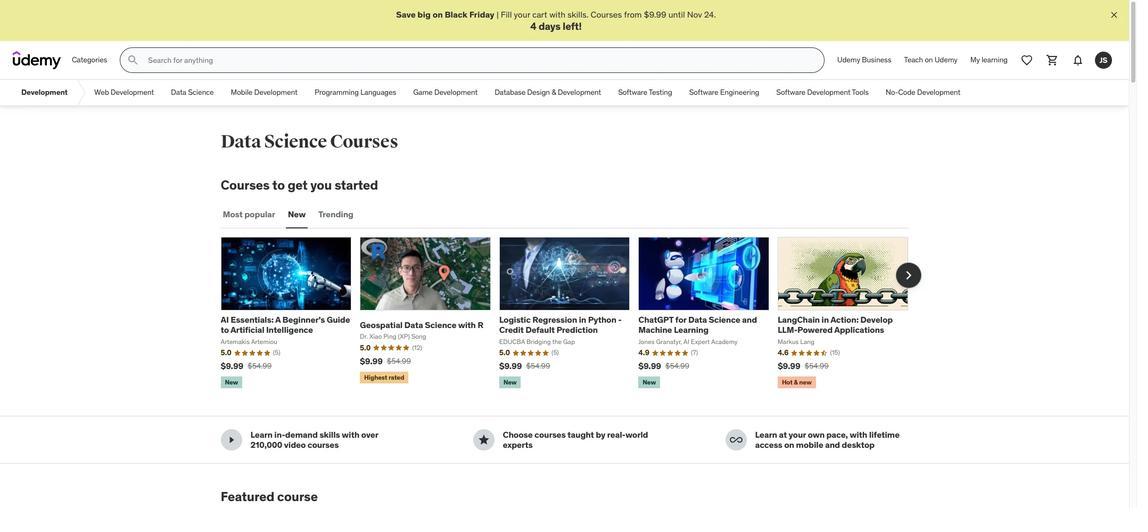 Task type: locate. For each thing, give the bounding box(es) containing it.
essentials:
[[231, 314, 274, 325]]

teach
[[905, 55, 924, 65]]

2 development from the left
[[111, 88, 154, 97]]

langchain in action: develop llm-powered applications link
[[778, 314, 893, 335]]

no-code development
[[886, 88, 961, 97]]

on inside learn at your own pace, with lifetime access on mobile and desktop
[[785, 440, 795, 450]]

medium image left 210,000
[[225, 434, 238, 447]]

courses up most popular
[[221, 177, 270, 193]]

science
[[188, 88, 214, 97], [264, 131, 327, 153], [709, 314, 741, 325], [425, 319, 457, 330]]

web
[[94, 88, 109, 97]]

logistic regression in python - credit default prediction link
[[499, 314, 622, 335]]

1 horizontal spatial medium image
[[730, 434, 743, 447]]

and left llm- at the bottom right of the page
[[743, 314, 757, 325]]

software left testing
[[618, 88, 648, 97]]

submit search image
[[127, 54, 140, 67]]

0 vertical spatial to
[[272, 177, 285, 193]]

1 vertical spatial on
[[925, 55, 933, 65]]

on left mobile
[[785, 440, 795, 450]]

software for software engineering
[[690, 88, 719, 97]]

2 medium image from the left
[[730, 434, 743, 447]]

udemy
[[838, 55, 861, 65], [935, 55, 958, 65]]

software testing link
[[610, 80, 681, 106]]

development right mobile
[[254, 88, 298, 97]]

1 horizontal spatial on
[[785, 440, 795, 450]]

in left python on the right of the page
[[579, 314, 587, 325]]

web development
[[94, 88, 154, 97]]

learn inside learn at your own pace, with lifetime access on mobile and desktop
[[756, 429, 778, 440]]

for
[[676, 314, 687, 325]]

and inside chatgpt for data science and machine learning
[[743, 314, 757, 325]]

prediction
[[557, 325, 598, 335]]

in-
[[274, 429, 285, 440]]

development right code
[[918, 88, 961, 97]]

no-code development link
[[878, 80, 969, 106]]

2 in from the left
[[822, 314, 829, 325]]

in
[[579, 314, 587, 325], [822, 314, 829, 325]]

arrow pointing to subcategory menu links image
[[76, 80, 86, 106]]

python
[[588, 314, 617, 325]]

courses up started
[[330, 131, 398, 153]]

6 development from the left
[[808, 88, 851, 97]]

science right learning
[[709, 314, 741, 325]]

mobile
[[796, 440, 824, 450]]

js
[[1100, 55, 1108, 65]]

design
[[527, 88, 550, 97]]

choose courses taught by real-world experts
[[503, 429, 648, 450]]

development right web at left top
[[111, 88, 154, 97]]

2 horizontal spatial courses
[[591, 9, 622, 20]]

1 medium image from the left
[[225, 434, 238, 447]]

mobile development
[[231, 88, 298, 97]]

applications
[[835, 325, 885, 335]]

3 software from the left
[[777, 88, 806, 97]]

1 vertical spatial your
[[789, 429, 806, 440]]

1 vertical spatial courses
[[330, 131, 398, 153]]

mobile
[[231, 88, 253, 97]]

4 development from the left
[[434, 88, 478, 97]]

software development tools
[[777, 88, 869, 97]]

courses left taught
[[535, 429, 566, 440]]

development
[[21, 88, 68, 97], [111, 88, 154, 97], [254, 88, 298, 97], [434, 88, 478, 97], [558, 88, 601, 97], [808, 88, 851, 97], [918, 88, 961, 97]]

0 horizontal spatial in
[[579, 314, 587, 325]]

engineering
[[720, 88, 760, 97]]

with up days
[[550, 9, 566, 20]]

close image
[[1109, 10, 1120, 20]]

at
[[779, 429, 787, 440]]

learn inside learn in-demand skills with over 210,000 video courses
[[251, 429, 273, 440]]

development right &
[[558, 88, 601, 97]]

0 horizontal spatial to
[[221, 325, 229, 335]]

programming
[[315, 88, 359, 97]]

0 horizontal spatial on
[[433, 9, 443, 20]]

programming languages
[[315, 88, 396, 97]]

geospatial data science with r
[[360, 319, 484, 330]]

big
[[418, 9, 431, 20]]

learn
[[251, 429, 273, 440], [756, 429, 778, 440]]

world
[[626, 429, 648, 440]]

2 learn from the left
[[756, 429, 778, 440]]

1 horizontal spatial learn
[[756, 429, 778, 440]]

in inside logistic regression in python - credit default prediction
[[579, 314, 587, 325]]

data inside chatgpt for data science and machine learning
[[689, 314, 707, 325]]

0 horizontal spatial courses
[[221, 177, 270, 193]]

testing
[[649, 88, 673, 97]]

with inside learn at your own pace, with lifetime access on mobile and desktop
[[850, 429, 868, 440]]

and
[[743, 314, 757, 325], [826, 440, 840, 450]]

1 horizontal spatial software
[[690, 88, 719, 97]]

courses
[[591, 9, 622, 20], [330, 131, 398, 153], [221, 177, 270, 193]]

$9.99
[[644, 9, 667, 20]]

programming languages link
[[306, 80, 405, 106]]

regression
[[533, 314, 577, 325]]

mobile development link
[[222, 80, 306, 106]]

with inside learn in-demand skills with over 210,000 video courses
[[342, 429, 360, 440]]

0 vertical spatial courses
[[591, 9, 622, 20]]

software inside software development tools "link"
[[777, 88, 806, 97]]

chatgpt
[[639, 314, 674, 325]]

carousel element
[[221, 237, 922, 391]]

1 horizontal spatial courses
[[330, 131, 398, 153]]

software inside software engineering link
[[690, 88, 719, 97]]

2 software from the left
[[690, 88, 719, 97]]

1 horizontal spatial udemy
[[935, 55, 958, 65]]

udemy left business in the top right of the page
[[838, 55, 861, 65]]

0 horizontal spatial courses
[[308, 440, 339, 450]]

medium image
[[225, 434, 238, 447], [730, 434, 743, 447]]

udemy left my
[[935, 55, 958, 65]]

1 vertical spatial and
[[826, 440, 840, 450]]

access
[[756, 440, 783, 450]]

0 vertical spatial on
[[433, 9, 443, 20]]

courses left from
[[591, 9, 622, 20]]

software development tools link
[[768, 80, 878, 106]]

0 horizontal spatial medium image
[[225, 434, 238, 447]]

development down udemy image at the left top of page
[[21, 88, 68, 97]]

friday
[[470, 9, 495, 20]]

on right teach
[[925, 55, 933, 65]]

1 vertical spatial to
[[221, 325, 229, 335]]

0 horizontal spatial and
[[743, 314, 757, 325]]

course
[[277, 489, 318, 505]]

1 udemy from the left
[[838, 55, 861, 65]]

0 horizontal spatial udemy
[[838, 55, 861, 65]]

with left over
[[342, 429, 360, 440]]

medium image left access
[[730, 434, 743, 447]]

1 development from the left
[[21, 88, 68, 97]]

1 learn from the left
[[251, 429, 273, 440]]

on right big
[[433, 9, 443, 20]]

most popular
[[223, 209, 275, 220]]

own
[[808, 429, 825, 440]]

medium image
[[477, 434, 490, 447]]

7 development from the left
[[918, 88, 961, 97]]

development inside "link"
[[808, 88, 851, 97]]

0 vertical spatial your
[[514, 9, 531, 20]]

2 horizontal spatial software
[[777, 88, 806, 97]]

0 horizontal spatial learn
[[251, 429, 273, 440]]

black
[[445, 9, 468, 20]]

learn left in-
[[251, 429, 273, 440]]

llm-
[[778, 325, 798, 335]]

software left engineering
[[690, 88, 719, 97]]

next image
[[900, 267, 917, 284]]

1 software from the left
[[618, 88, 648, 97]]

1 in from the left
[[579, 314, 587, 325]]

2 vertical spatial on
[[785, 440, 795, 450]]

210,000
[[251, 440, 282, 450]]

geospatial
[[360, 319, 403, 330]]

0 vertical spatial and
[[743, 314, 757, 325]]

2 horizontal spatial on
[[925, 55, 933, 65]]

with right pace,
[[850, 429, 868, 440]]

new
[[288, 209, 306, 220]]

your inside learn at your own pace, with lifetime access on mobile and desktop
[[789, 429, 806, 440]]

1 horizontal spatial your
[[789, 429, 806, 440]]

Search for anything text field
[[146, 51, 812, 69]]

featured course
[[221, 489, 318, 505]]

data science link
[[163, 80, 222, 106]]

default
[[526, 325, 555, 335]]

1 horizontal spatial courses
[[535, 429, 566, 440]]

with left r
[[458, 319, 476, 330]]

to left the get
[[272, 177, 285, 193]]

software
[[618, 88, 648, 97], [690, 88, 719, 97], [777, 88, 806, 97]]

business
[[862, 55, 892, 65]]

logistic regression in python - credit default prediction
[[499, 314, 622, 335]]

cart
[[533, 9, 548, 20]]

development right the game
[[434, 88, 478, 97]]

software right engineering
[[777, 88, 806, 97]]

2 udemy from the left
[[935, 55, 958, 65]]

software engineering link
[[681, 80, 768, 106]]

to left artificial
[[221, 325, 229, 335]]

demand
[[285, 429, 318, 440]]

your right fill
[[514, 9, 531, 20]]

and inside learn at your own pace, with lifetime access on mobile and desktop
[[826, 440, 840, 450]]

in left the action:
[[822, 314, 829, 325]]

no-
[[886, 88, 899, 97]]

development inside 'link'
[[111, 88, 154, 97]]

and right own
[[826, 440, 840, 450]]

medium image for learn in-demand skills with over 210,000 video courses
[[225, 434, 238, 447]]

chatgpt for data science and machine learning link
[[639, 314, 757, 335]]

machine
[[639, 325, 672, 335]]

1 horizontal spatial and
[[826, 440, 840, 450]]

your right at
[[789, 429, 806, 440]]

courses right video
[[308, 440, 339, 450]]

with inside carousel element
[[458, 319, 476, 330]]

science left mobile
[[188, 88, 214, 97]]

my learning
[[971, 55, 1008, 65]]

code
[[899, 88, 916, 97]]

0 horizontal spatial your
[[514, 9, 531, 20]]

new button
[[286, 202, 308, 227]]

1 horizontal spatial in
[[822, 314, 829, 325]]

0 horizontal spatial software
[[618, 88, 648, 97]]

learn left at
[[756, 429, 778, 440]]

game development link
[[405, 80, 486, 106]]

teach on udemy link
[[898, 48, 964, 73]]

development left tools
[[808, 88, 851, 97]]



Task type: describe. For each thing, give the bounding box(es) containing it.
on inside 'link'
[[925, 55, 933, 65]]

you
[[311, 177, 332, 193]]

langchain in action: develop llm-powered applications
[[778, 314, 893, 335]]

pace,
[[827, 429, 848, 440]]

courses inside save big on black friday | fill your cart with skills. courses from $9.99 until nov 24. 4 days left!
[[591, 9, 622, 20]]

ai
[[221, 314, 229, 325]]

trending button
[[316, 202, 356, 227]]

learn for learn at your own pace, with lifetime access on mobile and desktop
[[756, 429, 778, 440]]

courses inside learn in-demand skills with over 210,000 video courses
[[308, 440, 339, 450]]

software testing
[[618, 88, 673, 97]]

nov
[[688, 9, 702, 20]]

learn for learn in-demand skills with over 210,000 video courses
[[251, 429, 273, 440]]

save
[[396, 9, 416, 20]]

video
[[284, 440, 306, 450]]

categories
[[72, 55, 107, 65]]

languages
[[361, 88, 396, 97]]

lifetime
[[870, 429, 900, 440]]

until
[[669, 9, 685, 20]]

your inside save big on black friday | fill your cart with skills. courses from $9.99 until nov 24. 4 days left!
[[514, 9, 531, 20]]

shopping cart with 0 items image
[[1047, 54, 1059, 67]]

database
[[495, 88, 526, 97]]

notifications image
[[1072, 54, 1085, 67]]

development link
[[13, 80, 76, 106]]

teach on udemy
[[905, 55, 958, 65]]

4
[[531, 20, 537, 33]]

ai essentials: a beginner's guide to artificial intelligence link
[[221, 314, 350, 335]]

tools
[[852, 88, 869, 97]]

science up the get
[[264, 131, 327, 153]]

beginner's
[[283, 314, 325, 325]]

5 development from the left
[[558, 88, 601, 97]]

data inside data science link
[[171, 88, 186, 97]]

3 development from the left
[[254, 88, 298, 97]]

data science
[[171, 88, 214, 97]]

software for software development tools
[[777, 88, 806, 97]]

1 horizontal spatial to
[[272, 177, 285, 193]]

a
[[275, 314, 281, 325]]

medium image for learn at your own pace, with lifetime access on mobile and desktop
[[730, 434, 743, 447]]

action:
[[831, 314, 859, 325]]

most
[[223, 209, 243, 220]]

desktop
[[842, 440, 875, 450]]

udemy inside teach on udemy 'link'
[[935, 55, 958, 65]]

courses to get you started
[[221, 177, 378, 193]]

categories button
[[66, 48, 114, 73]]

web development link
[[86, 80, 163, 106]]

my learning link
[[964, 48, 1015, 73]]

credit
[[499, 325, 524, 335]]

game
[[413, 88, 433, 97]]

most popular button
[[221, 202, 277, 227]]

wishlist image
[[1021, 54, 1034, 67]]

data science courses
[[221, 131, 398, 153]]

on inside save big on black friday | fill your cart with skills. courses from $9.99 until nov 24. 4 days left!
[[433, 9, 443, 20]]

artificial
[[231, 325, 264, 335]]

2 vertical spatial courses
[[221, 177, 270, 193]]

udemy inside udemy business link
[[838, 55, 861, 65]]

learning
[[674, 325, 709, 335]]

chatgpt for data science and machine learning
[[639, 314, 757, 335]]

real-
[[607, 429, 626, 440]]

geospatial data science with r link
[[360, 319, 484, 330]]

r
[[478, 319, 484, 330]]

started
[[335, 177, 378, 193]]

by
[[596, 429, 606, 440]]

over
[[361, 429, 378, 440]]

game development
[[413, 88, 478, 97]]

courses inside choose courses taught by real-world experts
[[535, 429, 566, 440]]

from
[[624, 9, 642, 20]]

langchain
[[778, 314, 820, 325]]

js link
[[1091, 48, 1117, 73]]

my
[[971, 55, 980, 65]]

ai essentials: a beginner's guide to artificial intelligence
[[221, 314, 350, 335]]

get
[[288, 177, 308, 193]]

left!
[[563, 20, 582, 33]]

science inside data science link
[[188, 88, 214, 97]]

in inside "langchain in action: develop llm-powered applications"
[[822, 314, 829, 325]]

udemy business
[[838, 55, 892, 65]]

powered
[[798, 325, 833, 335]]

popular
[[245, 209, 275, 220]]

to inside ai essentials: a beginner's guide to artificial intelligence
[[221, 325, 229, 335]]

skills
[[320, 429, 340, 440]]

taught
[[568, 429, 594, 440]]

udemy image
[[13, 51, 61, 69]]

database design & development
[[495, 88, 601, 97]]

science inside chatgpt for data science and machine learning
[[709, 314, 741, 325]]

software for software testing
[[618, 88, 648, 97]]

learning
[[982, 55, 1008, 65]]

logistic
[[499, 314, 531, 325]]

with inside save big on black friday | fill your cart with skills. courses from $9.99 until nov 24. 4 days left!
[[550, 9, 566, 20]]

&
[[552, 88, 556, 97]]

science left r
[[425, 319, 457, 330]]

skills.
[[568, 9, 589, 20]]

guide
[[327, 314, 350, 325]]

learn at your own pace, with lifetime access on mobile and desktop
[[756, 429, 900, 450]]



Task type: vqa. For each thing, say whether or not it's contained in the screenshot.
Training on the top of page
no



